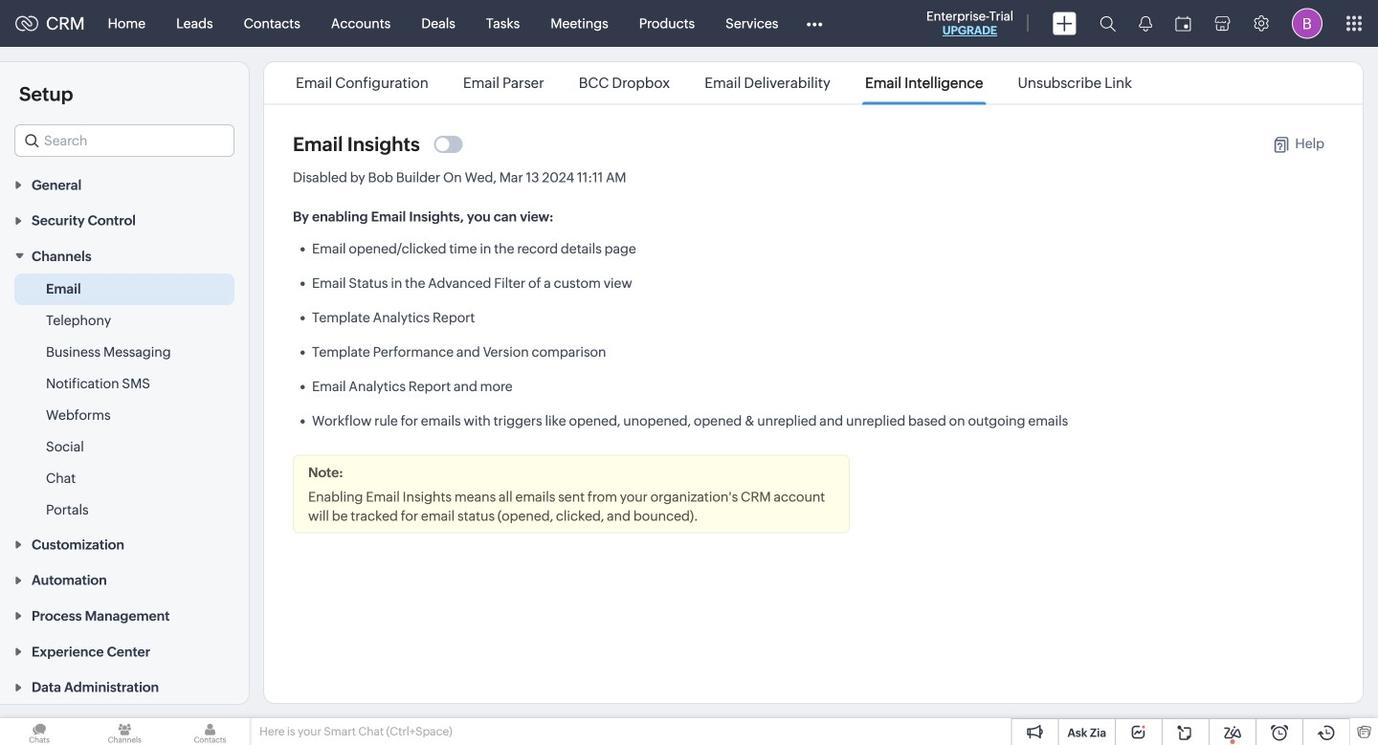 Task type: describe. For each thing, give the bounding box(es) containing it.
signals image
[[1139, 15, 1153, 32]]

chats image
[[0, 719, 79, 746]]

logo image
[[15, 16, 38, 31]]

calendar image
[[1176, 16, 1192, 31]]

Other Modules field
[[794, 8, 835, 39]]

contacts image
[[171, 719, 250, 746]]

signals element
[[1128, 0, 1164, 47]]

profile image
[[1293, 8, 1323, 39]]

search image
[[1100, 15, 1117, 32]]



Task type: locate. For each thing, give the bounding box(es) containing it.
create menu image
[[1053, 12, 1077, 35]]

Search text field
[[15, 125, 234, 156]]

list
[[279, 62, 1150, 104]]

create menu element
[[1042, 0, 1089, 46]]

region
[[0, 274, 249, 527]]

profile element
[[1281, 0, 1335, 46]]

channels image
[[85, 719, 164, 746]]

search element
[[1089, 0, 1128, 47]]

None field
[[14, 124, 235, 157]]



Task type: vqa. For each thing, say whether or not it's contained in the screenshot.
list box
no



